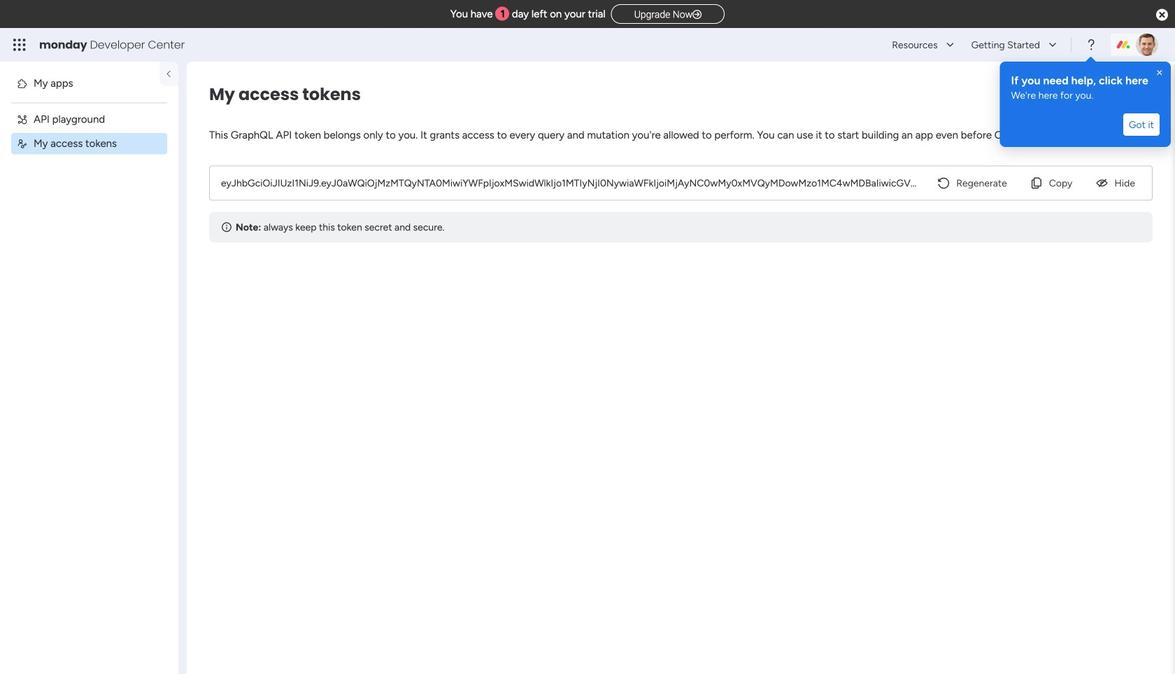 Task type: describe. For each thing, give the bounding box(es) containing it.
close image
[[1155, 67, 1166, 78]]

select product image
[[13, 38, 27, 52]]

dapulse close image
[[1157, 8, 1169, 22]]

terry turtle image
[[1137, 34, 1159, 56]]



Task type: vqa. For each thing, say whether or not it's contained in the screenshot.
Change at the top right of page
no



Task type: locate. For each thing, give the bounding box(es) containing it.
heading
[[1012, 73, 1160, 88]]

dapulse rightstroke image
[[693, 9, 702, 20]]

help image
[[1085, 38, 1099, 52]]



